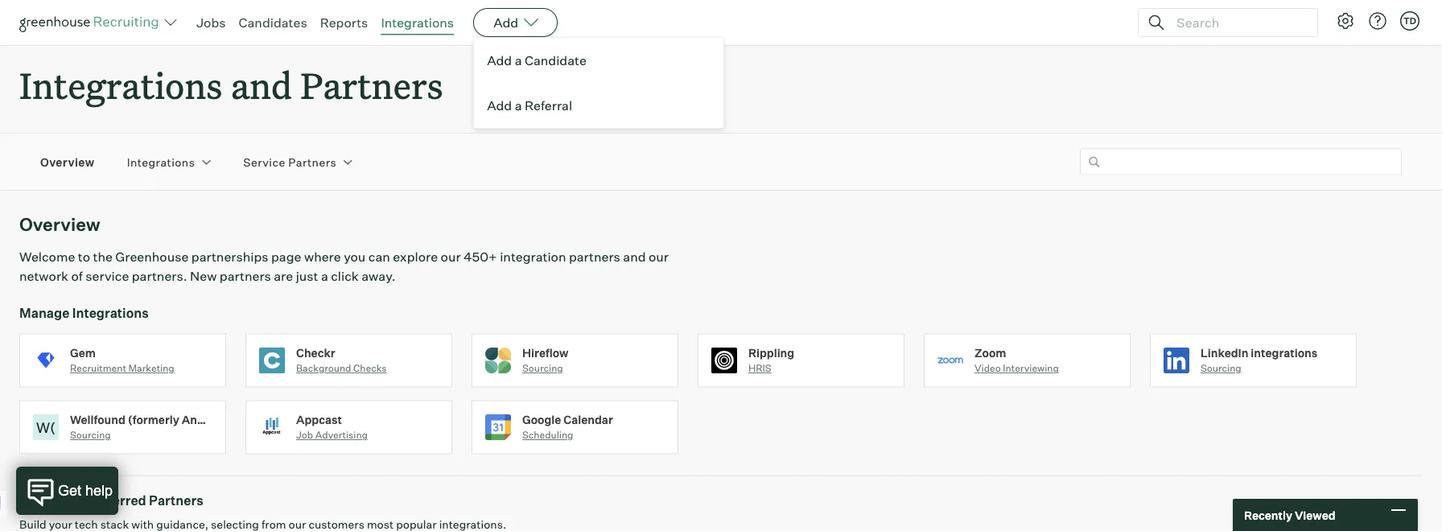 Task type: locate. For each thing, give the bounding box(es) containing it.
a inside 'welcome to the greenhouse partnerships page where you can explore our 450+ integration partners and our network of service partners. new partners are just a click away.'
[[321, 268, 328, 284]]

0 horizontal spatial and
[[231, 61, 292, 109]]

job
[[296, 429, 313, 441]]

a
[[515, 52, 522, 68], [515, 97, 522, 114], [321, 268, 328, 284]]

partners.
[[132, 268, 187, 284]]

wellfound (formerly angellist talent) sourcing
[[70, 413, 276, 441]]

td menu
[[473, 37, 725, 129]]

recently
[[1245, 508, 1293, 522]]

you
[[344, 249, 366, 265]]

rippling
[[749, 346, 795, 360]]

sourcing down hireflow
[[522, 362, 563, 374]]

2 vertical spatial partners
[[149, 493, 203, 509]]

sourcing down wellfound
[[70, 429, 111, 441]]

1 vertical spatial and
[[623, 249, 646, 265]]

partners
[[569, 249, 621, 265], [220, 268, 271, 284]]

candidate
[[525, 52, 587, 68]]

2 horizontal spatial sourcing
[[1201, 362, 1242, 374]]

add down the add popup button
[[487, 52, 512, 68]]

1 vertical spatial partners
[[220, 268, 271, 284]]

td button
[[1397, 8, 1423, 34]]

our
[[441, 249, 461, 265], [649, 249, 669, 265]]

welcome
[[19, 249, 75, 265]]

explore
[[393, 249, 438, 265]]

0 vertical spatial partners
[[569, 249, 621, 265]]

add up add a candidate
[[494, 14, 519, 31]]

sourcing inside hireflow sourcing
[[522, 362, 563, 374]]

viewed
[[1295, 508, 1336, 522]]

1 vertical spatial partners
[[288, 155, 337, 169]]

(formerly
[[128, 413, 179, 427]]

linkedin integrations sourcing
[[1201, 346, 1318, 374]]

appcast job advertising
[[296, 413, 368, 441]]

scheduling
[[522, 429, 574, 441]]

partners down reports
[[301, 61, 443, 109]]

a left candidate
[[515, 52, 522, 68]]

sourcing
[[522, 362, 563, 374], [1201, 362, 1242, 374], [70, 429, 111, 441]]

overview
[[40, 155, 95, 169], [19, 213, 100, 236]]

appcast
[[296, 413, 342, 427]]

1 vertical spatial integrations link
[[127, 154, 195, 170]]

just
[[296, 268, 318, 284]]

network
[[19, 268, 68, 284]]

1 horizontal spatial our
[[649, 249, 669, 265]]

advertising
[[315, 429, 368, 441]]

add a referral
[[487, 97, 572, 114]]

to
[[78, 249, 90, 265]]

reports link
[[320, 14, 368, 31]]

gem recruitment marketing
[[70, 346, 174, 374]]

1 horizontal spatial partners
[[569, 249, 621, 265]]

integrations link
[[381, 14, 454, 31], [127, 154, 195, 170]]

None text field
[[1080, 149, 1402, 175]]

a for referral
[[515, 97, 522, 114]]

and
[[231, 61, 292, 109], [623, 249, 646, 265]]

linkedin
[[1201, 346, 1249, 360]]

customer-preferred partners
[[19, 493, 203, 509]]

2 our from the left
[[649, 249, 669, 265]]

partners
[[301, 61, 443, 109], [288, 155, 337, 169], [149, 493, 203, 509]]

add left referral
[[487, 97, 512, 114]]

video
[[975, 362, 1001, 374]]

google calendar scheduling
[[522, 413, 613, 441]]

sourcing down 'linkedin'
[[1201, 362, 1242, 374]]

welcome to the greenhouse partnerships page where you can explore our 450+ integration partners and our network of service partners. new partners are just a click away.
[[19, 249, 669, 284]]

partners right service on the top of the page
[[288, 155, 337, 169]]

Search text field
[[1173, 11, 1303, 34]]

interviewing
[[1003, 362, 1059, 374]]

add a candidate
[[487, 52, 587, 68]]

a left referral
[[515, 97, 522, 114]]

away.
[[362, 268, 396, 284]]

referral
[[525, 97, 572, 114]]

add inside popup button
[[494, 14, 519, 31]]

add inside add a referral link
[[487, 97, 512, 114]]

a for candidate
[[515, 52, 522, 68]]

0 vertical spatial add
[[494, 14, 519, 31]]

w(
[[36, 419, 56, 436]]

are
[[274, 268, 293, 284]]

a right just
[[321, 268, 328, 284]]

service
[[86, 268, 129, 284]]

0 vertical spatial and
[[231, 61, 292, 109]]

sourcing inside the wellfound (formerly angellist talent) sourcing
[[70, 429, 111, 441]]

0 vertical spatial a
[[515, 52, 522, 68]]

checks
[[353, 362, 387, 374]]

integration
[[500, 249, 566, 265]]

add
[[494, 14, 519, 31], [487, 52, 512, 68], [487, 97, 512, 114]]

1 horizontal spatial and
[[623, 249, 646, 265]]

0 horizontal spatial sourcing
[[70, 429, 111, 441]]

partners right the preferred
[[149, 493, 203, 509]]

0 vertical spatial partners
[[301, 61, 443, 109]]

preferred
[[87, 493, 146, 509]]

of
[[71, 268, 83, 284]]

configure image
[[1336, 11, 1356, 31]]

integrations and partners
[[19, 61, 443, 109]]

1 horizontal spatial sourcing
[[522, 362, 563, 374]]

partners down "partnerships"
[[220, 268, 271, 284]]

td button
[[1401, 11, 1420, 31]]

0 horizontal spatial our
[[441, 249, 461, 265]]

wellfound
[[70, 413, 125, 427]]

partners right integration
[[569, 249, 621, 265]]

td
[[1404, 15, 1417, 26]]

2 vertical spatial add
[[487, 97, 512, 114]]

recruitment
[[70, 362, 126, 374]]

1 vertical spatial a
[[515, 97, 522, 114]]

2 vertical spatial a
[[321, 268, 328, 284]]

1 vertical spatial add
[[487, 52, 512, 68]]

450+
[[464, 249, 497, 265]]

integrations
[[381, 14, 454, 31], [19, 61, 222, 109], [127, 155, 195, 169], [72, 305, 149, 321]]

1 horizontal spatial integrations link
[[381, 14, 454, 31]]



Task type: vqa. For each thing, say whether or not it's contained in the screenshot.
450+
yes



Task type: describe. For each thing, give the bounding box(es) containing it.
partnerships
[[191, 249, 269, 265]]

candidates
[[239, 14, 307, 31]]

0 vertical spatial integrations link
[[381, 14, 454, 31]]

recently viewed
[[1245, 508, 1336, 522]]

where
[[304, 249, 341, 265]]

customer-
[[19, 493, 87, 509]]

gem
[[70, 346, 96, 360]]

reports
[[320, 14, 368, 31]]

jobs
[[196, 14, 226, 31]]

checkr background checks
[[296, 346, 387, 374]]

angellist
[[182, 413, 235, 427]]

add for add a referral
[[487, 97, 512, 114]]

checkr
[[296, 346, 335, 360]]

jobs link
[[196, 14, 226, 31]]

talent)
[[237, 413, 276, 427]]

hireflow sourcing
[[522, 346, 569, 374]]

service
[[243, 155, 286, 169]]

add for add
[[494, 14, 519, 31]]

the
[[93, 249, 113, 265]]

0 vertical spatial overview
[[40, 155, 95, 169]]

partners for integrations and partners
[[301, 61, 443, 109]]

hireflow
[[522, 346, 569, 360]]

manage
[[19, 305, 70, 321]]

and inside 'welcome to the greenhouse partnerships page where you can explore our 450+ integration partners and our network of service partners. new partners are just a click away.'
[[623, 249, 646, 265]]

calendar
[[564, 413, 613, 427]]

rippling hris
[[749, 346, 795, 374]]

add a referral link
[[474, 83, 724, 128]]

google
[[522, 413, 561, 427]]

service partners
[[243, 155, 337, 169]]

sourcing inside linkedin integrations sourcing
[[1201, 362, 1242, 374]]

zoom
[[975, 346, 1007, 360]]

candidates link
[[239, 14, 307, 31]]

integrations
[[1251, 346, 1318, 360]]

greenhouse recruiting image
[[19, 13, 164, 32]]

new
[[190, 268, 217, 284]]

page
[[271, 249, 301, 265]]

1 our from the left
[[441, 249, 461, 265]]

overview link
[[40, 154, 95, 170]]

add a candidate link
[[474, 38, 724, 83]]

0 horizontal spatial integrations link
[[127, 154, 195, 170]]

add for add a candidate
[[487, 52, 512, 68]]

0 horizontal spatial partners
[[220, 268, 271, 284]]

can
[[368, 249, 390, 265]]

add button
[[473, 8, 558, 37]]

1 vertical spatial overview
[[19, 213, 100, 236]]

hris
[[749, 362, 772, 374]]

greenhouse
[[115, 249, 189, 265]]

marketing
[[128, 362, 174, 374]]

zoom video interviewing
[[975, 346, 1059, 374]]

service partners link
[[243, 154, 337, 170]]

partners for customer-preferred partners
[[149, 493, 203, 509]]

click
[[331, 268, 359, 284]]

background
[[296, 362, 351, 374]]

manage integrations
[[19, 305, 149, 321]]



